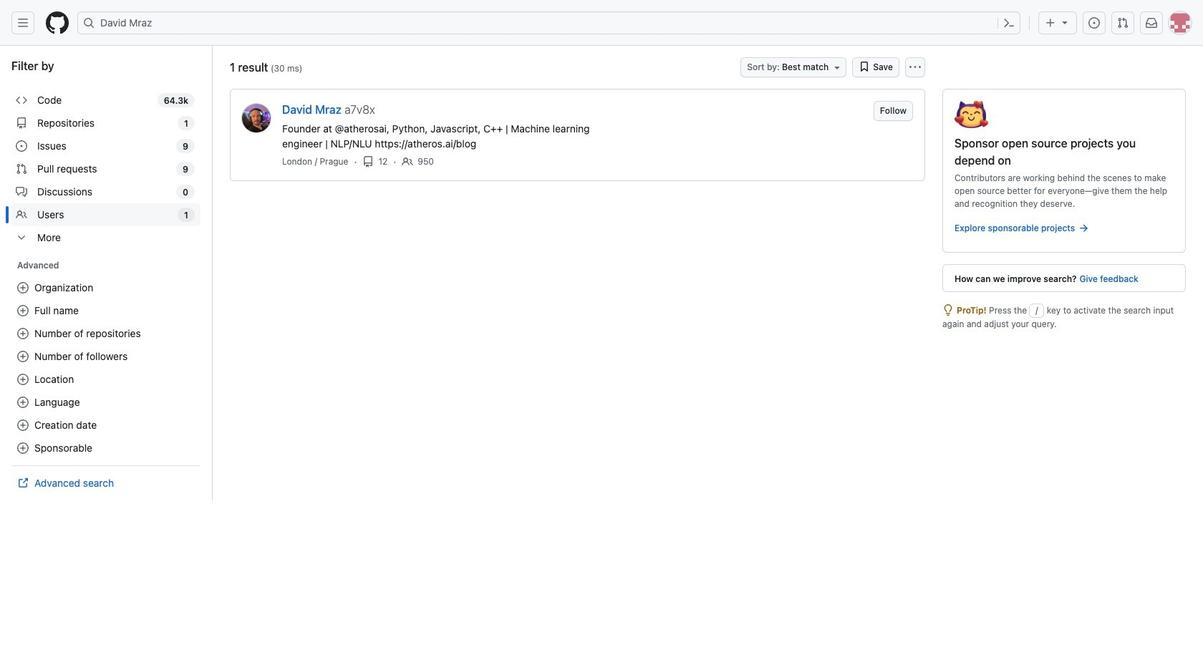 Task type: locate. For each thing, give the bounding box(es) containing it.
draggable pane splitter slider
[[211, 46, 214, 501]]

issue opened image
[[1089, 17, 1100, 29]]

12 repositories element
[[379, 155, 388, 168]]

sc 9kayk9 0 image
[[16, 95, 27, 106], [16, 117, 27, 129], [16, 140, 27, 152], [363, 156, 374, 167], [16, 209, 27, 221], [1078, 223, 1090, 234], [943, 304, 954, 316]]

3 plus circle image from the top
[[17, 443, 29, 454]]

plus circle image
[[17, 328, 29, 340], [17, 351, 29, 363], [17, 443, 29, 454]]

1 vertical spatial plus circle image
[[17, 351, 29, 363]]

950 followers element
[[418, 155, 434, 168]]

plus circle image
[[17, 282, 29, 294], [17, 305, 29, 317], [17, 374, 29, 385], [17, 397, 29, 408], [17, 420, 29, 431]]

sc 9kayk9 0 image
[[859, 61, 871, 72], [402, 156, 414, 167], [16, 163, 27, 175], [16, 186, 27, 198], [16, 232, 27, 244]]

triangle down image
[[1060, 16, 1071, 28]]

package icon image
[[955, 101, 989, 128]]

2 vertical spatial plus circle image
[[17, 443, 29, 454]]

0 vertical spatial plus circle image
[[17, 328, 29, 340]]

command palette image
[[1004, 17, 1015, 29]]



Task type: vqa. For each thing, say whether or not it's contained in the screenshot.
the top Need
no



Task type: describe. For each thing, give the bounding box(es) containing it.
git pull request image
[[1118, 17, 1129, 29]]

5 plus circle image from the top
[[17, 420, 29, 431]]

plus image
[[1045, 17, 1057, 29]]

notifications image
[[1146, 17, 1158, 29]]

homepage image
[[46, 11, 69, 34]]

3 plus circle image from the top
[[17, 374, 29, 385]]

1 plus circle image from the top
[[17, 282, 29, 294]]

4 plus circle image from the top
[[17, 397, 29, 408]]

1 plus circle image from the top
[[17, 328, 29, 340]]

2 plus circle image from the top
[[17, 305, 29, 317]]

link external image
[[17, 478, 29, 489]]

2 plus circle image from the top
[[17, 351, 29, 363]]

open column options image
[[910, 62, 921, 73]]



